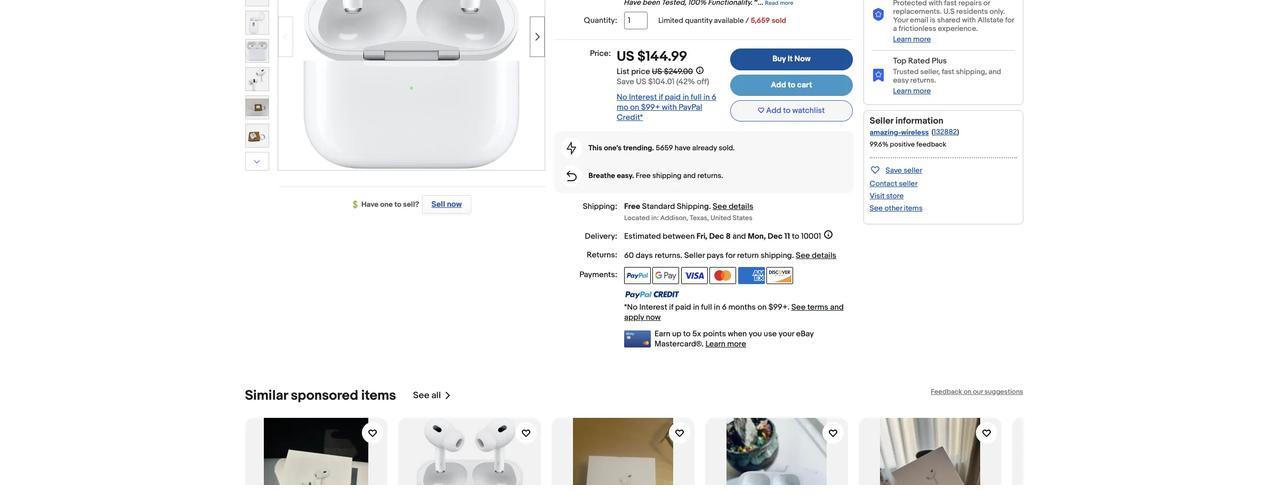 Task type: describe. For each thing, give the bounding box(es) containing it.
wireless
[[902, 128, 929, 137]]

between
[[663, 231, 695, 241]]

with details__icon image for this one's trending.
[[567, 142, 576, 155]]

amazing-
[[870, 128, 902, 137]]

visa image
[[681, 267, 708, 284]]

when
[[728, 329, 747, 339]]

estimated between fri, dec 8 and mon, dec 11 to 10001
[[624, 231, 821, 241]]

save seller
[[886, 166, 923, 175]]

add to cart
[[771, 80, 812, 90]]

estimated
[[624, 231, 661, 241]]

price
[[631, 67, 650, 77]]

seller inside 'us $144.99' main content
[[684, 251, 705, 261]]

fast inside "protected with fast repairs or replacements. u.s residents only. your email is shared with allstate for a frictionless experience."
[[944, 0, 957, 7]]

now
[[795, 54, 811, 64]]

amazing-wireless link
[[870, 128, 929, 137]]

breathe easy. free shipping and returns.
[[589, 171, 723, 180]]

a
[[893, 24, 897, 33]]

easy.
[[617, 171, 634, 180]]

and right 8
[[733, 231, 746, 241]]

shipping:
[[583, 202, 617, 212]]

add to cart link
[[730, 74, 853, 96]]

sold
[[772, 16, 786, 25]]

see inside "contact seller visit store see other items"
[[870, 204, 883, 213]]

with details__icon image left your
[[872, 8, 885, 21]]

contact seller link
[[870, 179, 918, 188]]

u.s
[[944, 7, 955, 16]]

$99+.
[[769, 302, 790, 312]]

save for save seller
[[886, 166, 902, 175]]

sponsored
[[291, 388, 358, 404]]

with details__icon image for top rated plus
[[872, 68, 885, 82]]

payments:
[[580, 270, 617, 280]]

132882
[[934, 127, 957, 136]]

rated
[[908, 56, 930, 66]]

it
[[788, 54, 793, 64]]

99.6%
[[870, 140, 889, 149]]

suggestions
[[985, 388, 1023, 396]]

details inside free standard shipping . see details located in: addison, texas, united states
[[729, 202, 754, 212]]

save for save us $104.01 (42% off)
[[617, 77, 634, 87]]

seller information amazing-wireless ( 132882 ) 99.6% positive feedback
[[870, 116, 959, 149]]

picture 4 of 12 image
[[246, 39, 268, 62]]

returns. inside 'us $144.99' main content
[[698, 171, 723, 180]]

quantity
[[685, 16, 713, 25]]

picture 7 of 12 image
[[246, 124, 268, 147]]

this
[[589, 144, 602, 153]]

have one to sell?
[[362, 200, 419, 209]]

us $144.99
[[617, 49, 688, 65]]

limited quantity available / 5,659 sold
[[659, 16, 786, 25]]

states
[[733, 214, 753, 222]]

see other items link
[[870, 204, 923, 213]]

one's
[[604, 144, 622, 153]]

sold.
[[719, 144, 735, 153]]

easy
[[893, 76, 909, 85]]

picture 6 of 12 image
[[246, 96, 268, 119]]

$144.99
[[638, 49, 688, 65]]

now inside see terms and apply now
[[646, 312, 661, 323]]

fri,
[[697, 231, 708, 241]]

1 horizontal spatial us
[[636, 77, 647, 87]]

shared
[[937, 15, 961, 24]]

. for shipping
[[709, 202, 711, 212]]

to inside earn up to 5x points when you use your ebay mastercard®.
[[683, 329, 691, 339]]

for inside "protected with fast repairs or replacements. u.s residents only. your email is shared with allstate for a frictionless experience."
[[1005, 15, 1014, 24]]

6 for *no interest if paid in full in 6 months on $99+.
[[722, 302, 727, 312]]

trending.
[[623, 144, 654, 153]]

residents
[[957, 7, 988, 16]]

paypal
[[679, 103, 702, 113]]

see inside "link"
[[413, 391, 430, 401]]

(42%
[[677, 77, 695, 87]]

see down 10001
[[796, 251, 810, 261]]

positive
[[890, 140, 915, 149]]

contact
[[870, 179, 898, 188]]

plus
[[932, 56, 947, 66]]

top rated plus trusted seller, fast shipping, and easy returns. learn more
[[893, 56, 1002, 95]]

items inside "contact seller visit store see other items"
[[904, 204, 923, 213]]

one
[[380, 200, 393, 209]]

similar sponsored items
[[245, 388, 396, 404]]

2 horizontal spatial us
[[652, 67, 662, 77]]

paypal credit image
[[624, 291, 680, 299]]

see all link
[[413, 388, 452, 404]]

learn more link for ebay mastercard 'image'
[[706, 339, 746, 349]]

paypal image
[[624, 267, 651, 284]]

experience.
[[938, 24, 978, 33]]

email
[[910, 15, 929, 24]]

learn more inside 'us $144.99' main content
[[706, 339, 746, 349]]

learn for ebay mastercard 'image'
[[706, 339, 726, 349]]

picture 5 of 12 image
[[246, 68, 268, 91]]

seller for contact
[[899, 179, 918, 188]]

132882 link
[[934, 127, 957, 136]]

full for mo
[[691, 92, 702, 103]]

6 for no interest if paid in full in 6 mo on $99+ with paypal credit*
[[712, 92, 716, 103]]

available
[[714, 16, 744, 25]]

60
[[624, 251, 634, 261]]

5,659
[[751, 16, 770, 25]]

picture 2 of 12 image
[[246, 0, 268, 6]]

sell?
[[403, 200, 419, 209]]

dollar sign image
[[353, 201, 362, 209]]

returns
[[655, 251, 681, 261]]

more for with details__icon left of your
[[914, 35, 931, 44]]

See all text field
[[413, 391, 441, 401]]

with details__icon image for breathe easy.
[[567, 171, 577, 181]]

buy it now
[[773, 54, 811, 64]]

replacements.
[[893, 7, 942, 16]]

texas,
[[690, 214, 709, 222]]

on for months
[[758, 302, 767, 312]]

feedback on our suggestions
[[931, 388, 1023, 396]]

to right '11'
[[792, 231, 800, 241]]

months
[[729, 302, 756, 312]]

in down the off)
[[704, 92, 710, 103]]

fast inside 'top rated plus trusted seller, fast shipping, and easy returns. learn more'
[[942, 67, 955, 76]]

credit*
[[617, 113, 643, 123]]

for inside 'us $144.99' main content
[[726, 251, 735, 261]]

2 horizontal spatial on
[[964, 388, 972, 396]]

top
[[893, 56, 907, 66]]

and down have
[[683, 171, 696, 180]]

see all
[[413, 391, 441, 401]]

learn for with details__icon left of your
[[893, 35, 912, 44]]

your
[[779, 329, 795, 339]]

. for returns
[[681, 251, 683, 261]]

us $144.99 main content
[[555, 0, 854, 349]]

use
[[764, 329, 777, 339]]

picture 3 of 12 image
[[246, 11, 268, 34]]

frictionless
[[899, 24, 937, 33]]

add for add to watchlist
[[766, 106, 782, 116]]

0 vertical spatial free
[[636, 171, 651, 180]]

buy
[[773, 54, 786, 64]]

see terms and apply now
[[624, 302, 844, 323]]

$104.01
[[648, 77, 675, 87]]

with inside no interest if paid in full in 6 mo on $99+ with paypal credit*
[[662, 103, 677, 113]]

paid for mo
[[665, 92, 681, 103]]

protected with fast repairs or replacements. u.s residents only. your email is shared with allstate for a frictionless experience.
[[893, 0, 1014, 33]]



Task type: locate. For each thing, give the bounding box(es) containing it.
0 vertical spatial now
[[447, 199, 462, 210]]

allstate
[[978, 15, 1004, 24]]

interest
[[629, 92, 657, 103], [640, 302, 668, 312]]

on for mo
[[630, 103, 639, 113]]

now right sell
[[447, 199, 462, 210]]

seller up amazing-
[[870, 116, 894, 126]]

1 horizontal spatial shipping
[[761, 251, 792, 261]]

with details__icon image left this
[[567, 142, 576, 155]]

2 vertical spatial on
[[964, 388, 972, 396]]

save us $104.01 (42% off)
[[617, 77, 709, 87]]

interest inside no interest if paid in full in 6 mo on $99+ with paypal credit*
[[629, 92, 657, 103]]

with details__icon image
[[872, 8, 885, 21], [872, 68, 885, 82], [567, 142, 576, 155], [567, 171, 577, 181]]

american express image
[[738, 267, 765, 284]]

0 vertical spatial shipping
[[653, 171, 682, 180]]

up
[[672, 329, 682, 339]]

your
[[893, 15, 909, 24]]

0 horizontal spatial for
[[726, 251, 735, 261]]

you
[[749, 329, 762, 339]]

1 vertical spatial items
[[361, 388, 396, 404]]

and inside 'top rated plus trusted seller, fast shipping, and easy returns. learn more'
[[989, 67, 1002, 76]]

1 horizontal spatial learn more
[[893, 35, 931, 44]]

1 horizontal spatial seller
[[870, 116, 894, 126]]

1 vertical spatial save
[[886, 166, 902, 175]]

1 vertical spatial fast
[[942, 67, 955, 76]]

returns. inside 'top rated plus trusted seller, fast shipping, and easy returns. learn more'
[[911, 76, 936, 85]]

)
[[957, 127, 959, 136]]

our
[[973, 388, 983, 396]]

0 horizontal spatial see details link
[[713, 202, 754, 212]]

if down $104.01
[[659, 92, 663, 103]]

to right the one
[[395, 200, 402, 209]]

ebay mastercard image
[[624, 331, 651, 348]]

save up contact seller link
[[886, 166, 902, 175]]

0 vertical spatial seller
[[870, 116, 894, 126]]

apply
[[624, 312, 644, 323]]

master card image
[[710, 267, 736, 284]]

0 vertical spatial 6
[[712, 92, 716, 103]]

0 vertical spatial items
[[904, 204, 923, 213]]

6
[[712, 92, 716, 103], [722, 302, 727, 312]]

and right terms
[[830, 302, 844, 312]]

2 vertical spatial with
[[662, 103, 677, 113]]

more down seller,
[[914, 86, 931, 95]]

5x
[[693, 329, 702, 339]]

interest right no
[[629, 92, 657, 103]]

0 horizontal spatial on
[[630, 103, 639, 113]]

0 vertical spatial on
[[630, 103, 639, 113]]

1 vertical spatial see details link
[[796, 251, 837, 261]]

with details__icon image left the easy at top
[[872, 68, 885, 82]]

0 horizontal spatial shipping
[[653, 171, 682, 180]]

us left $104.01
[[636, 77, 647, 87]]

0 vertical spatial learn
[[893, 35, 912, 44]]

5659
[[656, 144, 673, 153]]

learn down a
[[893, 35, 912, 44]]

1 horizontal spatial see details link
[[796, 251, 837, 261]]

to inside button
[[783, 106, 791, 116]]

1 horizontal spatial 6
[[722, 302, 727, 312]]

add inside button
[[766, 106, 782, 116]]

in left months
[[714, 302, 720, 312]]

1 vertical spatial if
[[669, 302, 674, 312]]

to left watchlist
[[783, 106, 791, 116]]

free right easy.
[[636, 171, 651, 180]]

seller inside button
[[904, 166, 923, 175]]

1 horizontal spatial with
[[929, 0, 943, 7]]

and inside see terms and apply now
[[830, 302, 844, 312]]

addison,
[[661, 214, 688, 222]]

in down (42%
[[683, 92, 689, 103]]

us
[[617, 49, 635, 65], [652, 67, 662, 77], [636, 77, 647, 87]]

shipping
[[677, 202, 709, 212]]

1 horizontal spatial .
[[709, 202, 711, 212]]

items
[[904, 204, 923, 213], [361, 388, 396, 404]]

0 vertical spatial learn more link
[[893, 35, 931, 44]]

shipping,
[[956, 67, 987, 76]]

1 vertical spatial for
[[726, 251, 735, 261]]

interest for no
[[629, 92, 657, 103]]

free up the located
[[624, 202, 640, 212]]

1 vertical spatial on
[[758, 302, 767, 312]]

/
[[746, 16, 749, 25]]

items left see all text box
[[361, 388, 396, 404]]

0 vertical spatial seller
[[904, 166, 923, 175]]

*no interest if paid in full in 6 months on $99+.
[[624, 302, 792, 312]]

seller for save
[[904, 166, 923, 175]]

1 vertical spatial seller
[[684, 251, 705, 261]]

add down add to cart link
[[766, 106, 782, 116]]

in
[[683, 92, 689, 103], [704, 92, 710, 103], [693, 302, 700, 312], [714, 302, 720, 312]]

1 vertical spatial with
[[962, 15, 976, 24]]

all
[[432, 391, 441, 401]]

now up earn
[[646, 312, 661, 323]]

learn more right 5x
[[706, 339, 746, 349]]

0 horizontal spatial returns.
[[698, 171, 723, 180]]

us up list
[[617, 49, 635, 65]]

mastercard®.
[[655, 339, 704, 349]]

seller
[[904, 166, 923, 175], [899, 179, 918, 188]]

terms
[[808, 302, 829, 312]]

free inside free standard shipping . see details located in: addison, texas, united states
[[624, 202, 640, 212]]

interest for *no
[[640, 302, 668, 312]]

save inside button
[[886, 166, 902, 175]]

learn
[[893, 35, 912, 44], [893, 86, 912, 95], [706, 339, 726, 349]]

2 vertical spatial learn
[[706, 339, 726, 349]]

trusted
[[893, 67, 919, 76]]

paid down 'save us $104.01 (42% off)'
[[665, 92, 681, 103]]

full for months
[[701, 302, 712, 312]]

and
[[989, 67, 1002, 76], [683, 171, 696, 180], [733, 231, 746, 241], [830, 302, 844, 312]]

seller inside "contact seller visit store see other items"
[[899, 179, 918, 188]]

google pay image
[[653, 267, 680, 284]]

details down 10001
[[812, 251, 837, 261]]

on left $99+.
[[758, 302, 767, 312]]

1 vertical spatial returns.
[[698, 171, 723, 180]]

is
[[930, 15, 936, 24]]

delivery:
[[585, 231, 617, 241]]

returns. down already
[[698, 171, 723, 180]]

. down between
[[681, 251, 683, 261]]

full inside no interest if paid in full in 6 mo on $99+ with paypal credit*
[[691, 92, 702, 103]]

1 dec from the left
[[709, 231, 724, 241]]

full down the off)
[[691, 92, 702, 103]]

details
[[729, 202, 754, 212], [812, 251, 837, 261]]

now
[[447, 199, 462, 210], [646, 312, 661, 323]]

store
[[887, 191, 904, 200]]

united
[[711, 214, 731, 222]]

add for add to cart
[[771, 80, 786, 90]]

0 vertical spatial details
[[729, 202, 754, 212]]

learn more link down the easy at top
[[893, 86, 931, 95]]

learn right 5x
[[706, 339, 726, 349]]

fast up shared
[[944, 0, 957, 7]]

if down paypal credit image
[[669, 302, 674, 312]]

0 horizontal spatial items
[[361, 388, 396, 404]]

seller inside seller information amazing-wireless ( 132882 ) 99.6% positive feedback
[[870, 116, 894, 126]]

if for no
[[659, 92, 663, 103]]

to left cart
[[788, 80, 796, 90]]

0 horizontal spatial if
[[659, 92, 663, 103]]

1 vertical spatial free
[[624, 202, 640, 212]]

1 horizontal spatial for
[[1005, 15, 1014, 24]]

earn
[[655, 329, 671, 339]]

sell now
[[432, 199, 462, 210]]

11
[[785, 231, 790, 241]]

0 vertical spatial for
[[1005, 15, 1014, 24]]

1 horizontal spatial returns.
[[911, 76, 936, 85]]

2 dec from the left
[[768, 231, 783, 241]]

1 horizontal spatial dec
[[768, 231, 783, 241]]

in:
[[652, 214, 659, 222]]

in up 5x
[[693, 302, 700, 312]]

more inside 'top rated plus trusted seller, fast shipping, and easy returns. learn more'
[[914, 86, 931, 95]]

2 horizontal spatial .
[[792, 251, 794, 261]]

save up no
[[617, 77, 634, 87]]

on left our
[[964, 388, 972, 396]]

10001
[[801, 231, 821, 241]]

to left 5x
[[683, 329, 691, 339]]

see details link up the states
[[713, 202, 754, 212]]

seller down save seller
[[899, 179, 918, 188]]

see terms and apply now link
[[624, 302, 844, 323]]

now inside sell now link
[[447, 199, 462, 210]]

more left you
[[727, 339, 746, 349]]

0 vertical spatial returns.
[[911, 76, 936, 85]]

returns:
[[587, 250, 617, 260]]

paid for months
[[675, 302, 691, 312]]

1 vertical spatial details
[[812, 251, 837, 261]]

0 horizontal spatial .
[[681, 251, 683, 261]]

$249.00
[[664, 67, 693, 77]]

save inside 'us $144.99' main content
[[617, 77, 634, 87]]

Quantity: text field
[[624, 12, 648, 30]]

limited
[[659, 16, 684, 25]]

buy it now link
[[730, 49, 853, 70]]

dec
[[709, 231, 724, 241], [768, 231, 783, 241]]

0 vertical spatial with
[[929, 0, 943, 7]]

0 horizontal spatial us
[[617, 49, 635, 65]]

paid
[[665, 92, 681, 103], [675, 302, 691, 312]]

1 horizontal spatial save
[[886, 166, 902, 175]]

0 horizontal spatial 6
[[712, 92, 716, 103]]

see details link down 10001
[[796, 251, 837, 261]]

6 right paypal
[[712, 92, 716, 103]]

with details__icon image left breathe
[[567, 171, 577, 181]]

discover image
[[767, 267, 793, 284]]

dec left 8
[[709, 231, 724, 241]]

1 vertical spatial full
[[701, 302, 712, 312]]

seller up visa image
[[684, 251, 705, 261]]

us down us $144.99
[[652, 67, 662, 77]]

2 vertical spatial more
[[727, 339, 746, 349]]

fast down plus
[[942, 67, 955, 76]]

learn more link down frictionless
[[893, 35, 931, 44]]

feedback
[[931, 388, 962, 396]]

. inside free standard shipping . see details located in: addison, texas, united states
[[709, 202, 711, 212]]

learn inside 'us $144.99' main content
[[706, 339, 726, 349]]

apple airpods pro (2nd generation) gen 2 - excellent - picture 1 of 12 image
[[303, 0, 520, 169]]

. up texas, at the right of the page
[[709, 202, 711, 212]]

interest down paypal credit image
[[640, 302, 668, 312]]

0 horizontal spatial save
[[617, 77, 634, 87]]

feedback on our suggestions link
[[931, 388, 1023, 396]]

1 vertical spatial seller
[[899, 179, 918, 188]]

full
[[691, 92, 702, 103], [701, 302, 712, 312]]

1 vertical spatial learn more link
[[893, 86, 931, 95]]

with left u.s at the top right of page
[[929, 0, 943, 7]]

shipping down 5659
[[653, 171, 682, 180]]

0 horizontal spatial learn more
[[706, 339, 746, 349]]

have
[[362, 200, 379, 209]]

list price us $249.00
[[617, 67, 693, 77]]

0 vertical spatial if
[[659, 92, 663, 103]]

more for ebay mastercard 'image'
[[727, 339, 746, 349]]

more inside 'us $144.99' main content
[[727, 339, 746, 349]]

. up discover image
[[792, 251, 794, 261]]

add down "buy"
[[771, 80, 786, 90]]

off)
[[697, 77, 709, 87]]

contact seller visit store see other items
[[870, 179, 923, 213]]

1 vertical spatial paid
[[675, 302, 691, 312]]

1 horizontal spatial now
[[646, 312, 661, 323]]

dec left '11'
[[768, 231, 783, 241]]

0 vertical spatial fast
[[944, 0, 957, 7]]

on inside no interest if paid in full in 6 mo on $99+ with paypal credit*
[[630, 103, 639, 113]]

see left terms
[[792, 302, 806, 312]]

information
[[896, 116, 944, 126]]

1 vertical spatial learn
[[893, 86, 912, 95]]

.
[[709, 202, 711, 212], [681, 251, 683, 261], [792, 251, 794, 261]]

with right $99+ at the top of the page
[[662, 103, 677, 113]]

1 horizontal spatial on
[[758, 302, 767, 312]]

see
[[713, 202, 727, 212], [870, 204, 883, 213], [796, 251, 810, 261], [792, 302, 806, 312], [413, 391, 430, 401]]

save
[[617, 77, 634, 87], [886, 166, 902, 175]]

0 horizontal spatial details
[[729, 202, 754, 212]]

0 horizontal spatial dec
[[709, 231, 724, 241]]

0 vertical spatial save
[[617, 77, 634, 87]]

see left all
[[413, 391, 430, 401]]

no interest if paid in full in 6 mo on $99+ with paypal credit*
[[617, 92, 716, 123]]

6 left months
[[722, 302, 727, 312]]

located
[[624, 214, 650, 222]]

see details link
[[713, 202, 754, 212], [796, 251, 837, 261]]

1 vertical spatial interest
[[640, 302, 668, 312]]

6 inside no interest if paid in full in 6 mo on $99+ with paypal credit*
[[712, 92, 716, 103]]

0 vertical spatial paid
[[665, 92, 681, 103]]

see inside see terms and apply now
[[792, 302, 806, 312]]

*no
[[624, 302, 638, 312]]

more down frictionless
[[914, 35, 931, 44]]

feedback
[[917, 140, 947, 149]]

if for *no
[[669, 302, 674, 312]]

1 vertical spatial now
[[646, 312, 661, 323]]

no
[[617, 92, 627, 103]]

2 vertical spatial learn more link
[[706, 339, 746, 349]]

0 vertical spatial full
[[691, 92, 702, 103]]

if inside no interest if paid in full in 6 mo on $99+ with paypal credit*
[[659, 92, 663, 103]]

on
[[630, 103, 639, 113], [758, 302, 767, 312], [964, 388, 972, 396]]

details up the states
[[729, 202, 754, 212]]

see inside free standard shipping . see details located in: addison, texas, united states
[[713, 202, 727, 212]]

seller up contact seller link
[[904, 166, 923, 175]]

paid up up
[[675, 302, 691, 312]]

0 horizontal spatial with
[[662, 103, 677, 113]]

for right pays
[[726, 251, 735, 261]]

returns. down 'rated'
[[911, 76, 936, 85]]

1 vertical spatial shipping
[[761, 251, 792, 261]]

and right the shipping,
[[989, 67, 1002, 76]]

points
[[703, 329, 726, 339]]

0 vertical spatial add
[[771, 80, 786, 90]]

1 vertical spatial 6
[[722, 302, 727, 312]]

0 vertical spatial more
[[914, 35, 931, 44]]

0 vertical spatial interest
[[629, 92, 657, 103]]

2 horizontal spatial with
[[962, 15, 976, 24]]

return
[[737, 251, 759, 261]]

standard
[[642, 202, 675, 212]]

on right mo in the top left of the page
[[630, 103, 639, 113]]

shipping up discover image
[[761, 251, 792, 261]]

1 vertical spatial more
[[914, 86, 931, 95]]

1 horizontal spatial details
[[812, 251, 837, 261]]

seller
[[870, 116, 894, 126], [684, 251, 705, 261]]

other
[[885, 204, 903, 213]]

learn more link for with details__icon left of your
[[893, 35, 931, 44]]

1 horizontal spatial items
[[904, 204, 923, 213]]

with down 'repairs'
[[962, 15, 976, 24]]

more
[[914, 35, 931, 44], [914, 86, 931, 95], [727, 339, 746, 349]]

see up united
[[713, 202, 727, 212]]

1 vertical spatial add
[[766, 106, 782, 116]]

learn more link right 5x
[[706, 339, 746, 349]]

8
[[726, 231, 731, 241]]

full up points
[[701, 302, 712, 312]]

paid inside no interest if paid in full in 6 mo on $99+ with paypal credit*
[[665, 92, 681, 103]]

0 horizontal spatial now
[[447, 199, 462, 210]]

0 vertical spatial learn more
[[893, 35, 931, 44]]

0 vertical spatial see details link
[[713, 202, 754, 212]]

0 horizontal spatial seller
[[684, 251, 705, 261]]

items right other
[[904, 204, 923, 213]]

mon,
[[748, 231, 766, 241]]

1 horizontal spatial if
[[669, 302, 674, 312]]

ebay
[[796, 329, 814, 339]]

see down visit
[[870, 204, 883, 213]]

for right only.
[[1005, 15, 1014, 24]]

learn inside 'top rated plus trusted seller, fast shipping, and easy returns. learn more'
[[893, 86, 912, 95]]

seller,
[[921, 67, 940, 76]]

learn down the easy at top
[[893, 86, 912, 95]]

1 vertical spatial learn more
[[706, 339, 746, 349]]

learn more down frictionless
[[893, 35, 931, 44]]



Task type: vqa. For each thing, say whether or not it's contained in the screenshot.
'MLB Fan Apparel & Souvenirs' Link in the left of the page
no



